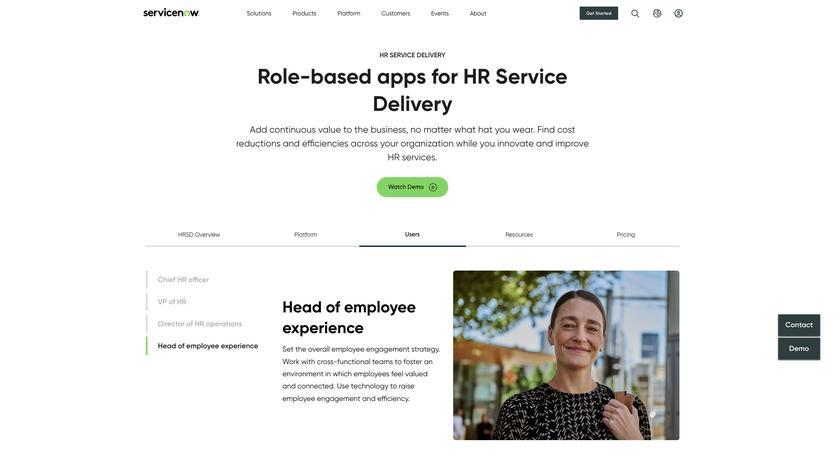 Task type: locate. For each thing, give the bounding box(es) containing it.
find
[[537, 124, 555, 135]]

you down hat
[[480, 138, 495, 149]]

you
[[495, 124, 510, 135], [480, 138, 495, 149]]

1 vertical spatial employee
[[332, 345, 364, 353]]

foster
[[404, 357, 422, 366]]

experience
[[282, 318, 364, 338]]

engagement down use
[[317, 394, 360, 403]]

events
[[431, 10, 449, 17]]

to
[[343, 124, 352, 135], [395, 357, 402, 366], [390, 382, 397, 390]]

platform button
[[337, 9, 360, 18]]

the right set
[[295, 345, 306, 353]]

engagement
[[366, 345, 410, 353], [317, 394, 360, 403]]

to up efficiency.
[[390, 382, 397, 390]]

set the overall employee engagement strategy. work with cross-functional teams to foster an environment in which employees feel valued and connected. use technology to raise employee engagement and efficiency.
[[282, 345, 440, 403]]

environment
[[282, 370, 323, 378]]

head
[[282, 297, 322, 317]]

contact link
[[778, 314, 820, 336]]

reductions
[[236, 138, 281, 149]]

demo
[[789, 344, 809, 353]]

0 horizontal spatial engagement
[[317, 394, 360, 403]]

what
[[454, 124, 476, 135]]

1 horizontal spatial the
[[354, 124, 368, 135]]

technology
[[351, 382, 388, 390]]

0 vertical spatial engagement
[[366, 345, 410, 353]]

delivery
[[417, 51, 445, 59]]

to up feel
[[395, 357, 402, 366]]

connected.
[[297, 382, 335, 390]]

in
[[325, 370, 331, 378]]

business,
[[371, 124, 408, 135]]

use
[[337, 382, 349, 390]]

get started link
[[580, 7, 618, 20]]

hr right for
[[463, 63, 490, 89]]

cost
[[557, 124, 575, 135]]

services.
[[402, 152, 437, 163]]

you right hat
[[495, 124, 510, 135]]

across
[[351, 138, 378, 149]]

0 vertical spatial the
[[354, 124, 368, 135]]

0 vertical spatial employee
[[344, 297, 416, 317]]

employee
[[344, 297, 416, 317], [332, 345, 364, 353], [282, 394, 315, 403]]

no
[[411, 124, 421, 135]]

strategy.
[[411, 345, 440, 353]]

role-
[[257, 63, 311, 89]]

started
[[595, 10, 611, 16]]

hr left service
[[380, 51, 388, 59]]

your
[[380, 138, 398, 149]]

the
[[354, 124, 368, 135], [295, 345, 306, 353]]

go to servicenow account image
[[674, 9, 683, 17]]

0 horizontal spatial the
[[295, 345, 306, 353]]

hr inside add continuous value to the business, no matter what hat you wear. find cost reductions and efficiencies across your organization while you innovate and improve hr services.
[[388, 152, 400, 163]]

and
[[283, 138, 300, 149], [536, 138, 553, 149], [282, 382, 296, 390], [362, 394, 376, 403]]

get
[[586, 10, 594, 16]]

to right value
[[343, 124, 352, 135]]

hr
[[380, 51, 388, 59], [463, 63, 490, 89], [388, 152, 400, 163]]

servicenow image
[[142, 8, 200, 16]]

service
[[495, 63, 568, 89]]

1 vertical spatial hr
[[463, 63, 490, 89]]

feel
[[391, 370, 403, 378]]

functional
[[337, 357, 370, 366]]

0 vertical spatial hr
[[380, 51, 388, 59]]

the up across
[[354, 124, 368, 135]]

engagement up teams
[[366, 345, 410, 353]]

work
[[282, 357, 299, 366]]

2 vertical spatial hr
[[388, 152, 400, 163]]

set
[[282, 345, 294, 353]]

employee inside "head of employee experience"
[[344, 297, 416, 317]]

demo link
[[778, 338, 820, 360]]

hr down your
[[388, 152, 400, 163]]

for
[[431, 63, 458, 89]]

add continuous value to the business, no matter what hat you wear. find cost reductions and efficiencies across your organization while you innovate and improve hr services.
[[236, 124, 589, 163]]

value
[[318, 124, 341, 135]]

solutions button
[[247, 9, 271, 18]]

matter
[[424, 124, 452, 135]]

while
[[456, 138, 477, 149]]

0 vertical spatial to
[[343, 124, 352, 135]]

1 vertical spatial the
[[295, 345, 306, 353]]

continuous
[[270, 124, 316, 135]]

hat
[[478, 124, 493, 135]]

customers
[[381, 10, 410, 17]]



Task type: vqa. For each thing, say whether or not it's contained in the screenshot.
across
yes



Task type: describe. For each thing, give the bounding box(es) containing it.
to inside add continuous value to the business, no matter what hat you wear. find cost reductions and efficiencies across your organization while you innovate and improve hr services.
[[343, 124, 352, 135]]

apps
[[377, 63, 426, 89]]

hr service delivery
[[380, 51, 445, 59]]

with
[[301, 357, 315, 366]]

and down find
[[536, 138, 553, 149]]

delivery
[[373, 91, 452, 117]]

platform
[[337, 10, 360, 17]]

0 vertical spatial you
[[495, 124, 510, 135]]

teams
[[372, 357, 393, 366]]

improve
[[555, 138, 589, 149]]

head of employee experience
[[282, 297, 416, 338]]

events button
[[431, 9, 449, 18]]

1 vertical spatial engagement
[[317, 394, 360, 403]]

service
[[390, 51, 415, 59]]

and down technology
[[362, 394, 376, 403]]

add
[[250, 124, 267, 135]]

wear.
[[512, 124, 535, 135]]

about button
[[470, 9, 487, 18]]

customers button
[[381, 9, 410, 18]]

valued
[[405, 370, 428, 378]]

efficiencies
[[302, 138, 348, 149]]

products button
[[293, 9, 316, 18]]

innovate
[[497, 138, 534, 149]]

hr inside the role-based apps for hr service delivery
[[463, 63, 490, 89]]

raise
[[399, 382, 414, 390]]

solutions
[[247, 10, 271, 17]]

about
[[470, 10, 487, 17]]

1 horizontal spatial engagement
[[366, 345, 410, 353]]

an
[[424, 357, 433, 366]]

efficiency.
[[377, 394, 410, 403]]

organization
[[401, 138, 454, 149]]

role-based apps for hr service delivery
[[257, 63, 568, 117]]

the inside add continuous value to the business, no matter what hat you wear. find cost reductions and efficiencies across your organization while you innovate and improve hr services.
[[354, 124, 368, 135]]

overall
[[308, 345, 330, 353]]

employees
[[354, 370, 389, 378]]

2 vertical spatial to
[[390, 382, 397, 390]]

get started
[[586, 10, 611, 16]]

based
[[311, 63, 372, 89]]

and down continuous
[[283, 138, 300, 149]]

1 vertical spatial you
[[480, 138, 495, 149]]

the inside set the overall employee engagement strategy. work with cross-functional teams to foster an environment in which employees feel valued and connected. use technology to raise employee engagement and efficiency.
[[295, 345, 306, 353]]

cross-
[[317, 357, 337, 366]]

which
[[333, 370, 352, 378]]

products
[[293, 10, 316, 17]]

2 vertical spatial employee
[[282, 394, 315, 403]]

of
[[326, 297, 340, 317]]

contact
[[785, 321, 813, 330]]

and down environment
[[282, 382, 296, 390]]

1 vertical spatial to
[[395, 357, 402, 366]]



